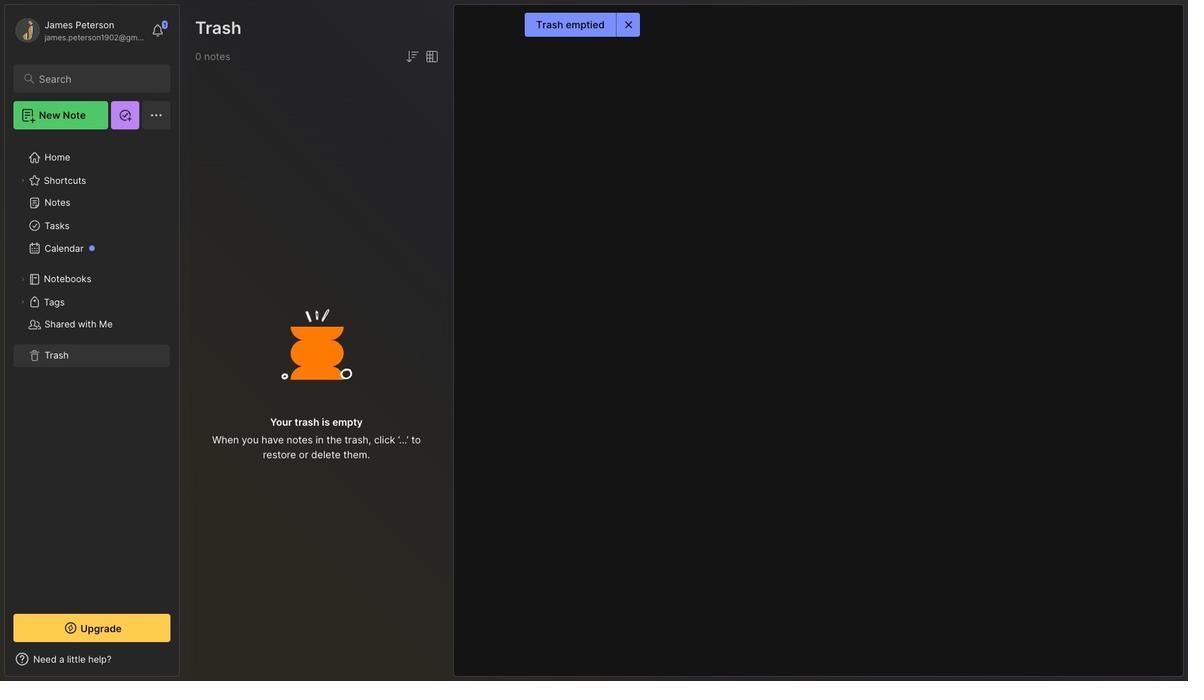 Task type: describe. For each thing, give the bounding box(es) containing it.
click to collapse image
[[179, 655, 189, 672]]

note window element
[[454, 4, 1185, 677]]

View options field
[[421, 48, 441, 65]]

tree inside main element
[[5, 138, 179, 602]]

main element
[[0, 0, 184, 681]]

Account field
[[13, 16, 144, 45]]

Sort options field
[[404, 48, 421, 65]]



Task type: locate. For each thing, give the bounding box(es) containing it.
Search text field
[[39, 72, 158, 86]]

expand tags image
[[18, 298, 27, 306]]

alert
[[525, 13, 640, 37]]

none search field inside main element
[[39, 70, 158, 87]]

None search field
[[39, 70, 158, 87]]

WHAT'S NEW field
[[5, 648, 179, 671]]

expand notebooks image
[[18, 275, 27, 284]]

tree
[[5, 138, 179, 602]]



Task type: vqa. For each thing, say whether or not it's contained in the screenshot.
"expand tags" icon
yes



